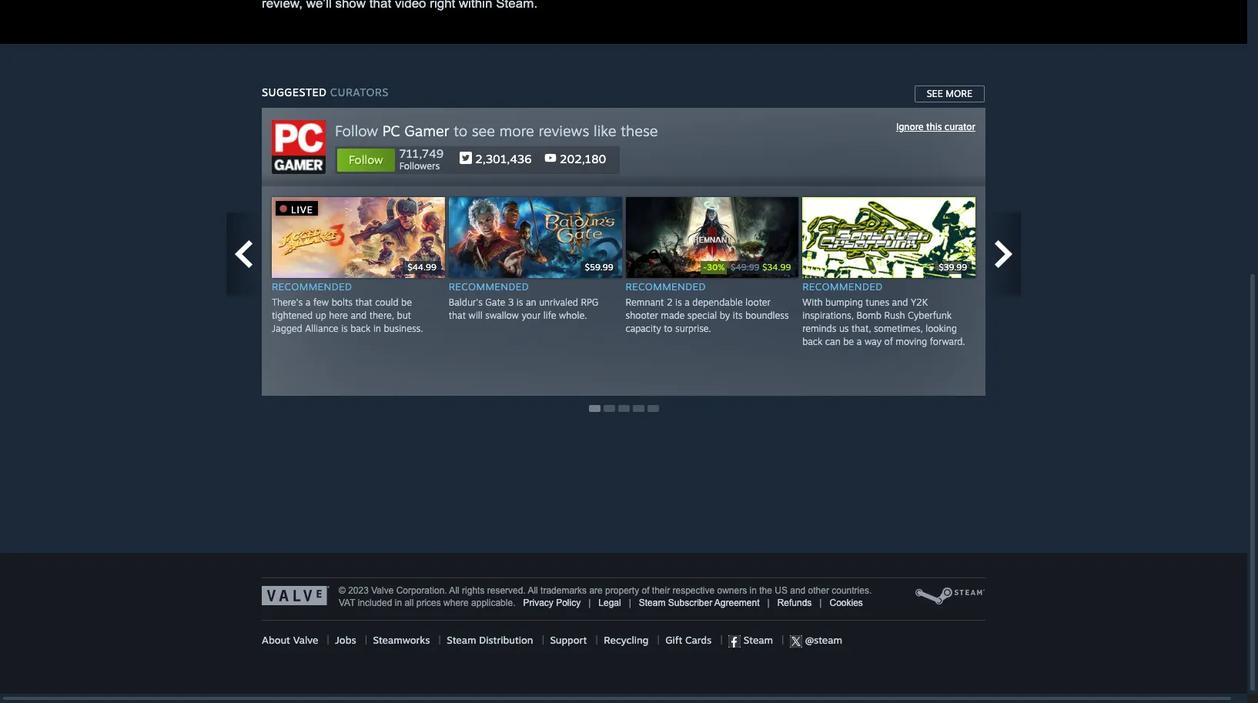 Task type: locate. For each thing, give the bounding box(es) containing it.
2 horizontal spatial a
[[857, 336, 862, 347]]

0 vertical spatial back
[[351, 323, 371, 334]]

be up but
[[401, 296, 412, 308]]

a left few
[[306, 296, 311, 308]]

and inside recommended with bumping tunes and y2k inspirations, bomb rush cyberfunk reminds us that, sometimes, looking back can be a way of moving forward.
[[893, 296, 909, 308]]

0 horizontal spatial that
[[355, 296, 373, 308]]

and up rush
[[893, 296, 909, 308]]

there,
[[370, 309, 394, 321]]

all up where
[[449, 585, 460, 596]]

1 horizontal spatial and
[[791, 585, 806, 596]]

a inside recommended remnant 2 is a dependable looter shooter made special by its boundless capacity to surprise.
[[685, 296, 690, 308]]

way
[[865, 336, 882, 347]]

1 vertical spatial and
[[351, 309, 367, 321]]

but
[[397, 309, 411, 321]]

| right cards
[[721, 634, 723, 646]]

back down reminds
[[803, 336, 823, 347]]

steam down agreement
[[741, 634, 773, 646]]

recommended inside recommended there's a few bolts that could be tightened up here and there, but jagged alliance is back in business.
[[272, 280, 352, 292]]

recommended baldur's gate 3 is an unrivaled rpg that will swallow your life whole.
[[449, 280, 599, 321]]

0 vertical spatial in
[[374, 323, 381, 334]]

recommended for recommended there's a few bolts that could be tightened up here and there, but jagged alliance is back in business.
[[272, 280, 352, 292]]

1 horizontal spatial in
[[395, 598, 402, 609]]

be down us
[[844, 336, 854, 347]]

of left their
[[642, 585, 650, 596]]

recycling
[[604, 634, 649, 646]]

2 vertical spatial and
[[791, 585, 806, 596]]

in down "there,"
[[374, 323, 381, 334]]

refunds link
[[778, 598, 812, 609]]

is right 3
[[517, 296, 523, 308]]

pc
[[383, 122, 400, 140]]

$59.99
[[585, 262, 614, 273]]

prices
[[417, 598, 441, 609]]

steam down where
[[447, 634, 476, 646]]

steam
[[639, 598, 666, 609], [447, 634, 476, 646], [741, 634, 773, 646]]

ignore this curator
[[897, 121, 976, 133]]

made
[[661, 309, 685, 321]]

the
[[760, 585, 773, 596]]

legal link
[[599, 598, 621, 609]]

all
[[449, 585, 460, 596], [528, 585, 538, 596]]

| left jobs link
[[327, 634, 329, 646]]

here
[[329, 309, 348, 321]]

curator
[[945, 121, 976, 133]]

0 horizontal spatial and
[[351, 309, 367, 321]]

2 horizontal spatial in
[[750, 585, 757, 596]]

@steam link
[[790, 634, 843, 648]]

steam inside © 2023 valve corporation.  all rights reserved.  all trademarks are property of their respective owners in the us and other countries. vat included in all prices where applicable. privacy policy | legal | steam subscriber agreement | refunds | cookies
[[639, 598, 666, 609]]

follow up follow link
[[335, 122, 378, 140]]

follow down pc
[[349, 153, 383, 167]]

2 horizontal spatial is
[[676, 296, 682, 308]]

capacity
[[626, 323, 662, 334]]

ignore this curator link
[[897, 121, 976, 133]]

$34.99
[[763, 262, 791, 273]]

to left see at left
[[454, 122, 468, 140]]

that down baldur's
[[449, 309, 466, 321]]

recommended up gate
[[449, 280, 529, 292]]

$59.99 link
[[449, 197, 626, 278]]

0 vertical spatial be
[[401, 296, 412, 308]]

are
[[590, 585, 603, 596]]

all up privacy
[[528, 585, 538, 596]]

more
[[500, 122, 535, 140]]

baldur's
[[449, 296, 483, 308]]

1 vertical spatial back
[[803, 336, 823, 347]]

support link
[[550, 634, 587, 646]]

by
[[720, 309, 730, 321]]

respective
[[673, 585, 715, 596]]

that right bolts
[[355, 296, 373, 308]]

1 all from the left
[[449, 585, 460, 596]]

steamworks link
[[373, 634, 430, 646]]

1 vertical spatial follow
[[349, 153, 383, 167]]

back down "there,"
[[351, 323, 371, 334]]

0 vertical spatial valve
[[371, 585, 394, 596]]

agreement
[[715, 598, 760, 609]]

0 horizontal spatial is
[[341, 323, 348, 334]]

your
[[522, 309, 541, 321]]

privacy
[[523, 598, 554, 609]]

steamworks
[[373, 634, 430, 646]]

where
[[444, 598, 469, 609]]

1 horizontal spatial of
[[885, 336, 893, 347]]

2 horizontal spatial and
[[893, 296, 909, 308]]

1 horizontal spatial to
[[664, 323, 673, 334]]

0 vertical spatial follow
[[335, 122, 378, 140]]

is down here
[[341, 323, 348, 334]]

4 recommended from the left
[[803, 280, 883, 292]]

0 horizontal spatial in
[[374, 323, 381, 334]]

1 valve software image from the left
[[262, 586, 330, 606]]

valve right about
[[293, 634, 318, 646]]

about valve link
[[262, 634, 318, 646]]

jagged
[[272, 323, 302, 334]]

and inside © 2023 valve corporation.  all rights reserved.  all trademarks are property of their respective owners in the us and other countries. vat included in all prices where applicable. privacy policy | legal | steam subscriber agreement | refunds | cookies
[[791, 585, 806, 596]]

3 recommended from the left
[[626, 280, 706, 292]]

1 vertical spatial to
[[664, 323, 673, 334]]

and up refunds link
[[791, 585, 806, 596]]

recommended with bumping tunes and y2k inspirations, bomb rush cyberfunk reminds us that, sometimes, looking back can be a way of moving forward.
[[803, 280, 966, 347]]

alliance
[[305, 323, 339, 334]]

1 vertical spatial of
[[642, 585, 650, 596]]

us
[[775, 585, 788, 596]]

follow inside follow link
[[349, 153, 383, 167]]

follow
[[335, 122, 378, 140], [349, 153, 383, 167]]

is right 2
[[676, 296, 682, 308]]

boundless
[[746, 309, 789, 321]]

0 horizontal spatial valve software image
[[262, 586, 330, 606]]

and right here
[[351, 309, 367, 321]]

follow for follow pc gamer to see more reviews like these
[[335, 122, 378, 140]]

recommended for recommended with bumping tunes and y2k inspirations, bomb rush cyberfunk reminds us that, sometimes, looking back can be a way of moving forward.
[[803, 280, 883, 292]]

0 horizontal spatial steam
[[447, 634, 476, 646]]

in left "the"
[[750, 585, 757, 596]]

of
[[885, 336, 893, 347], [642, 585, 650, 596]]

$39.99 link
[[803, 197, 980, 278]]

property
[[606, 585, 640, 596]]

see
[[472, 122, 495, 140]]

0 horizontal spatial be
[[401, 296, 412, 308]]

steam distribution link
[[447, 634, 534, 646]]

in left all
[[395, 598, 402, 609]]

that
[[355, 296, 373, 308], [449, 309, 466, 321]]

steam down their
[[639, 598, 666, 609]]

1 horizontal spatial valve software image
[[915, 586, 986, 606]]

1 horizontal spatial is
[[517, 296, 523, 308]]

0 horizontal spatial valve
[[293, 634, 318, 646]]

a inside recommended there's a few bolts that could be tightened up here and there, but jagged alliance is back in business.
[[306, 296, 311, 308]]

recommended inside recommended with bumping tunes and y2k inspirations, bomb rush cyberfunk reminds us that, sometimes, looking back can be a way of moving forward.
[[803, 280, 883, 292]]

about
[[262, 634, 290, 646]]

jobs
[[335, 634, 356, 646]]

1 recommended from the left
[[272, 280, 352, 292]]

-30% $49.99 $34.99
[[704, 262, 791, 273]]

inspirations,
[[803, 309, 854, 321]]

a down that,
[[857, 336, 862, 347]]

2 recommended from the left
[[449, 280, 529, 292]]

gate
[[486, 296, 506, 308]]

valve up the "included"
[[371, 585, 394, 596]]

$44.99
[[408, 262, 437, 273]]

1 vertical spatial be
[[844, 336, 854, 347]]

surprise.
[[676, 323, 712, 334]]

subscriber
[[669, 598, 713, 609]]

is inside "recommended baldur's gate 3 is an unrivaled rpg that will swallow your life whole."
[[517, 296, 523, 308]]

recommended inside recommended remnant 2 is a dependable looter shooter made special by its boundless capacity to surprise.
[[626, 280, 706, 292]]

|
[[589, 598, 591, 609], [629, 598, 632, 609], [768, 598, 770, 609], [820, 598, 822, 609], [327, 634, 329, 646], [365, 634, 368, 646], [439, 634, 441, 646], [542, 634, 545, 646], [596, 634, 598, 646], [658, 634, 660, 646], [721, 634, 723, 646], [773, 634, 790, 646]]

1 horizontal spatial back
[[803, 336, 823, 347]]

recommended inside "recommended baldur's gate 3 is an unrivaled rpg that will swallow your life whole."
[[449, 280, 529, 292]]

privacy policy link
[[523, 598, 581, 609]]

0 vertical spatial and
[[893, 296, 909, 308]]

1 horizontal spatial all
[[528, 585, 538, 596]]

1 horizontal spatial a
[[685, 296, 690, 308]]

valve software image
[[262, 586, 330, 606], [915, 586, 986, 606]]

of right the way
[[885, 336, 893, 347]]

0 horizontal spatial of
[[642, 585, 650, 596]]

0 horizontal spatial to
[[454, 122, 468, 140]]

follow link
[[337, 148, 396, 173]]

711,749
[[400, 146, 444, 161]]

$39.99
[[939, 262, 968, 273]]

is
[[517, 296, 523, 308], [676, 296, 682, 308], [341, 323, 348, 334]]

0 vertical spatial to
[[454, 122, 468, 140]]

1 horizontal spatial be
[[844, 336, 854, 347]]

ignore
[[897, 121, 924, 133]]

to inside recommended remnant 2 is a dependable looter shooter made special by its boundless capacity to surprise.
[[664, 323, 673, 334]]

back
[[351, 323, 371, 334], [803, 336, 823, 347]]

special
[[688, 309, 717, 321]]

with
[[803, 296, 823, 308]]

1 vertical spatial valve
[[293, 634, 318, 646]]

$49.99
[[731, 262, 760, 273]]

us
[[840, 323, 849, 334]]

to down made
[[664, 323, 673, 334]]

legal
[[599, 598, 621, 609]]

1 horizontal spatial valve
[[371, 585, 394, 596]]

recommended up bumping
[[803, 280, 883, 292]]

recommended up few
[[272, 280, 352, 292]]

sometimes,
[[874, 323, 923, 334]]

0 vertical spatial of
[[885, 336, 893, 347]]

2 vertical spatial in
[[395, 598, 402, 609]]

a right 2
[[685, 296, 690, 308]]

recommended for recommended baldur's gate 3 is an unrivaled rpg that will swallow your life whole.
[[449, 280, 529, 292]]

0 horizontal spatial back
[[351, 323, 371, 334]]

0 horizontal spatial a
[[306, 296, 311, 308]]

0 vertical spatial that
[[355, 296, 373, 308]]

1 horizontal spatial that
[[449, 309, 466, 321]]

be inside recommended there's a few bolts that could be tightened up here and there, but jagged alliance is back in business.
[[401, 296, 412, 308]]

recommended up 2
[[626, 280, 706, 292]]

0 horizontal spatial all
[[449, 585, 460, 596]]

recommended for recommended remnant 2 is a dependable looter shooter made special by its boundless capacity to surprise.
[[626, 280, 706, 292]]

1 horizontal spatial steam
[[639, 598, 666, 609]]

1 vertical spatial that
[[449, 309, 466, 321]]



Task type: describe. For each thing, give the bounding box(es) containing it.
see
[[927, 88, 944, 99]]

recommended remnant 2 is a dependable looter shooter made special by its boundless capacity to surprise.
[[626, 280, 789, 334]]

refunds
[[778, 598, 812, 609]]

steam subscriber agreement link
[[639, 598, 760, 609]]

is inside recommended there's a few bolts that could be tightened up here and there, but jagged alliance is back in business.
[[341, 323, 348, 334]]

this
[[927, 121, 943, 133]]

| down are
[[589, 598, 591, 609]]

there's
[[272, 296, 303, 308]]

| left the gift on the bottom of the page
[[658, 634, 660, 646]]

moving
[[896, 336, 928, 347]]

tightened
[[272, 309, 313, 321]]

like
[[594, 122, 617, 140]]

forward.
[[930, 336, 966, 347]]

© 2023 valve corporation.  all rights reserved.  all trademarks are property of their respective owners in the us and other countries. vat included in all prices where applicable. privacy policy | legal | steam subscriber agreement | refunds | cookies
[[339, 585, 872, 609]]

cookies link
[[830, 598, 863, 609]]

2 all from the left
[[528, 585, 538, 596]]

| down other
[[820, 598, 822, 609]]

reserved.
[[487, 585, 526, 596]]

other
[[809, 585, 830, 596]]

about valve | jobs | steamworks | steam distribution | support | recycling | gift cards |
[[262, 634, 729, 646]]

711,749 followers
[[400, 146, 444, 172]]

| down refunds link
[[773, 634, 790, 646]]

could
[[375, 296, 399, 308]]

back inside recommended there's a few bolts that could be tightened up here and there, but jagged alliance is back in business.
[[351, 323, 371, 334]]

all
[[405, 598, 414, 609]]

unrivaled
[[539, 296, 578, 308]]

is inside recommended remnant 2 is a dependable looter shooter made special by its boundless capacity to surprise.
[[676, 296, 682, 308]]

owners
[[718, 585, 747, 596]]

| right support 'link'
[[596, 634, 598, 646]]

3
[[508, 296, 514, 308]]

@steam
[[803, 634, 843, 646]]

an
[[526, 296, 537, 308]]

bomb
[[857, 309, 882, 321]]

| down "the"
[[768, 598, 770, 609]]

of inside recommended with bumping tunes and y2k inspirations, bomb rush cyberfunk reminds us that, sometimes, looking back can be a way of moving forward.
[[885, 336, 893, 347]]

be inside recommended with bumping tunes and y2k inspirations, bomb rush cyberfunk reminds us that, sometimes, looking back can be a way of moving forward.
[[844, 336, 854, 347]]

30%
[[707, 262, 725, 272]]

dependable
[[693, 296, 743, 308]]

corporation.
[[396, 585, 447, 596]]

that inside "recommended baldur's gate 3 is an unrivaled rpg that will swallow your life whole."
[[449, 309, 466, 321]]

valve inside © 2023 valve corporation.  all rights reserved.  all trademarks are property of their respective owners in the us and other countries. vat included in all prices where applicable. privacy policy | legal | steam subscriber agreement | refunds | cookies
[[371, 585, 394, 596]]

trademarks
[[541, 585, 587, 596]]

gift
[[666, 634, 683, 646]]

recommended there's a few bolts that could be tightened up here and there, but jagged alliance is back in business.
[[272, 280, 423, 334]]

live
[[291, 204, 313, 216]]

that,
[[852, 323, 872, 334]]

| right jobs
[[365, 634, 368, 646]]

2 horizontal spatial steam
[[741, 634, 773, 646]]

vat
[[339, 598, 355, 609]]

reminds
[[803, 323, 837, 334]]

gift cards link
[[666, 634, 712, 646]]

remnant
[[626, 296, 664, 308]]

up
[[316, 309, 326, 321]]

follow for follow
[[349, 153, 383, 167]]

2 valve software image from the left
[[915, 586, 986, 606]]

| left support 'link'
[[542, 634, 545, 646]]

see more
[[927, 88, 973, 99]]

2
[[667, 296, 673, 308]]

included
[[358, 598, 392, 609]]

of inside © 2023 valve corporation.  all rights reserved.  all trademarks are property of their respective owners in the us and other countries. vat included in all prices where applicable. privacy policy | legal | steam subscriber agreement | refunds | cookies
[[642, 585, 650, 596]]

will
[[469, 309, 483, 321]]

more
[[946, 88, 973, 99]]

a inside recommended with bumping tunes and y2k inspirations, bomb rush cyberfunk reminds us that, sometimes, looking back can be a way of moving forward.
[[857, 336, 862, 347]]

curators
[[330, 86, 389, 99]]

1 vertical spatial in
[[750, 585, 757, 596]]

cyberfunk
[[908, 309, 952, 321]]

its
[[733, 309, 743, 321]]

business.
[[384, 323, 423, 334]]

back inside recommended with bumping tunes and y2k inspirations, bomb rush cyberfunk reminds us that, sometimes, looking back can be a way of moving forward.
[[803, 336, 823, 347]]

and inside recommended there's a few bolts that could be tightened up here and there, but jagged alliance is back in business.
[[351, 309, 367, 321]]

suggested
[[262, 86, 327, 99]]

y2k
[[911, 296, 928, 308]]

shooter
[[626, 309, 659, 321]]

that inside recommended there's a few bolts that could be tightened up here and there, but jagged alliance is back in business.
[[355, 296, 373, 308]]

countries.
[[832, 585, 872, 596]]

suggested curators
[[262, 86, 389, 99]]

support
[[550, 634, 587, 646]]

can
[[826, 336, 841, 347]]

rpg
[[581, 296, 599, 308]]

©
[[339, 585, 346, 596]]

tunes
[[866, 296, 890, 308]]

jobs link
[[335, 634, 356, 646]]

these
[[621, 122, 658, 140]]

bumping
[[826, 296, 863, 308]]

follow pc gamer to see more reviews like these
[[335, 122, 658, 140]]

their
[[652, 585, 670, 596]]

rights
[[462, 585, 485, 596]]

swallow
[[486, 309, 519, 321]]

few
[[314, 296, 329, 308]]

cookies
[[830, 598, 863, 609]]

in inside recommended there's a few bolts that could be tightened up here and there, but jagged alliance is back in business.
[[374, 323, 381, 334]]

life
[[544, 309, 557, 321]]

| down the 'property'
[[629, 598, 632, 609]]

-
[[704, 262, 707, 272]]

looter
[[746, 296, 771, 308]]

| right steamworks
[[439, 634, 441, 646]]

looking
[[926, 323, 958, 334]]

rush
[[885, 309, 906, 321]]

policy
[[556, 598, 581, 609]]



Task type: vqa. For each thing, say whether or not it's contained in the screenshot.
RECOMMENDED REMNANT 2 IS A DEPENDABLE LOOTER SHOOTER MADE SPECIAL BY ITS BOUNDLESS CAPACITY TO SURPRISE.
yes



